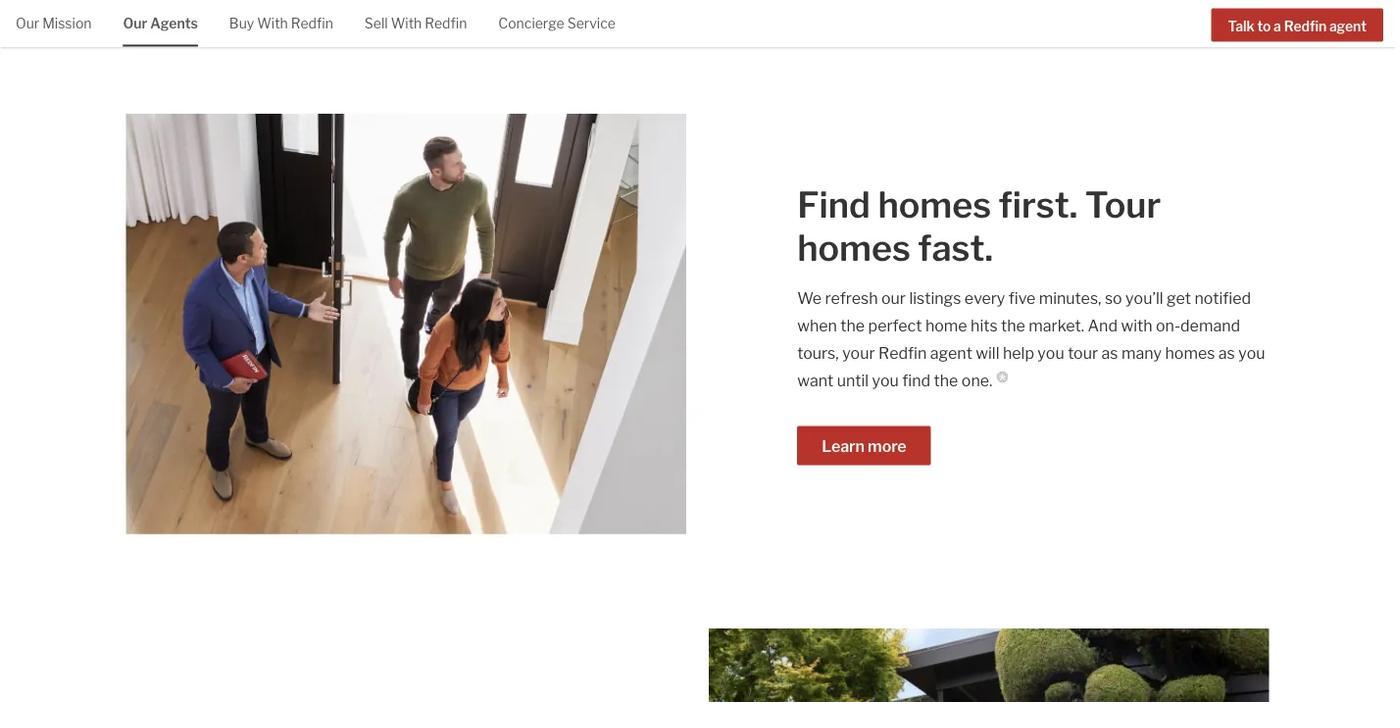 Task type: locate. For each thing, give the bounding box(es) containing it.
homes down demand
[[1165, 344, 1215, 363]]

2 with from the left
[[391, 15, 422, 32]]

homes up the listings
[[878, 183, 991, 227]]

redfin right a
[[1284, 17, 1327, 34]]

a for sale yard sign in front of a brick building image
[[126, 114, 686, 535]]

our left agents
[[123, 15, 147, 32]]

and
[[1088, 317, 1118, 336]]

our
[[882, 289, 906, 308]]

1 horizontal spatial you
[[1038, 344, 1065, 363]]

the down refresh
[[841, 317, 865, 336]]

0 horizontal spatial as
[[1102, 344, 1118, 363]]

2 as from the left
[[1219, 344, 1235, 363]]

our mission link
[[16, 0, 92, 45]]

buy
[[229, 15, 254, 32]]

1 our from the left
[[16, 15, 39, 32]]

talk to a redfin agent
[[1228, 17, 1367, 34]]

you
[[1038, 344, 1065, 363], [1239, 344, 1266, 363], [872, 372, 899, 391]]

0 horizontal spatial our
[[16, 15, 39, 32]]

you left find at the right
[[872, 372, 899, 391]]

listings
[[909, 289, 961, 308]]

with inside 'link'
[[257, 15, 288, 32]]

0 horizontal spatial with
[[257, 15, 288, 32]]

disclaimer image
[[997, 372, 1008, 383]]

agent right a
[[1330, 17, 1367, 34]]

fast.
[[918, 227, 993, 270]]

when
[[797, 317, 837, 336]]

with right buy
[[257, 15, 288, 32]]

1 horizontal spatial agent
[[1330, 17, 1367, 34]]

2 our from the left
[[123, 15, 147, 32]]

first.
[[999, 183, 1078, 227]]

learn more
[[822, 437, 907, 456]]

refresh
[[825, 289, 878, 308]]

with
[[257, 15, 288, 32], [391, 15, 422, 32]]

the right find at the right
[[934, 372, 958, 391]]

1 horizontal spatial with
[[391, 15, 422, 32]]

0 horizontal spatial agent
[[930, 344, 973, 363]]

talk
[[1228, 17, 1255, 34]]

redfin inside 'link'
[[291, 15, 333, 32]]

as
[[1102, 344, 1118, 363], [1219, 344, 1235, 363]]

redfin
[[291, 15, 333, 32], [425, 15, 467, 32], [1284, 17, 1327, 34], [879, 344, 927, 363]]

with right sell
[[391, 15, 422, 32]]

1 horizontal spatial as
[[1219, 344, 1235, 363]]

the
[[841, 317, 865, 336], [1001, 317, 1026, 336], [934, 372, 958, 391]]

our left the 'mission'
[[16, 15, 39, 32]]

our for our mission
[[16, 15, 39, 32]]

0 vertical spatial agent
[[1330, 17, 1367, 34]]

more
[[868, 437, 907, 456]]

tours,
[[797, 344, 839, 363]]

a
[[1274, 17, 1281, 34]]

we
[[797, 289, 822, 308]]

the up help
[[1001, 317, 1026, 336]]

agent inside talk to a redfin agent button
[[1330, 17, 1367, 34]]

redfin right sell
[[425, 15, 467, 32]]

find
[[902, 372, 931, 391]]

you down demand
[[1239, 344, 1266, 363]]

your
[[842, 344, 875, 363]]

0 horizontal spatial you
[[872, 372, 899, 391]]

1 vertical spatial agent
[[930, 344, 973, 363]]

homes
[[878, 183, 991, 227], [797, 227, 911, 270], [1165, 344, 1215, 363]]

you down market.
[[1038, 344, 1065, 363]]

redfin inside button
[[1284, 17, 1327, 34]]

with for sell
[[391, 15, 422, 32]]

as down demand
[[1219, 344, 1235, 363]]

redfin down perfect
[[879, 344, 927, 363]]

our
[[16, 15, 39, 32], [123, 15, 147, 32]]

find homes first. tour homes fast.
[[797, 183, 1161, 270]]

we refresh our listings every five minutes, so you'll get notified when the perfect home hits the market. and with on-demand tours, your redfin agent will help you tour as many homes as you want until you find the one.
[[797, 289, 1266, 391]]

will
[[976, 344, 1000, 363]]

hits
[[971, 317, 998, 336]]

market.
[[1029, 317, 1085, 336]]

a couple putting up a sold sign in front of their home image
[[709, 629, 1270, 702]]

notified
[[1195, 289, 1251, 308]]

1 horizontal spatial our
[[123, 15, 147, 32]]

1 with from the left
[[257, 15, 288, 32]]

agent
[[1330, 17, 1367, 34], [930, 344, 973, 363]]

many
[[1122, 344, 1162, 363]]

as right tour
[[1102, 344, 1118, 363]]

agent down home
[[930, 344, 973, 363]]

redfin left sell
[[291, 15, 333, 32]]

learn more button
[[797, 427, 931, 466]]

agent inside we refresh our listings every five minutes, so you'll get notified when the perfect home hits the market. and with on-demand tours, your redfin agent will help you tour as many homes as you want until you find the one.
[[930, 344, 973, 363]]



Task type: describe. For each thing, give the bounding box(es) containing it.
demand
[[1181, 317, 1241, 336]]

homes inside we refresh our listings every five minutes, so you'll get notified when the perfect home hits the market. and with on-demand tours, your redfin agent will help you tour as many homes as you want until you find the one.
[[1165, 344, 1215, 363]]

buy with redfin
[[229, 15, 333, 32]]

want
[[797, 372, 834, 391]]

sell with redfin
[[365, 15, 467, 32]]

find
[[797, 183, 871, 227]]

concierge
[[498, 15, 565, 32]]

0 horizontal spatial the
[[841, 317, 865, 336]]

buy with redfin link
[[229, 0, 333, 45]]

to
[[1258, 17, 1271, 34]]

with
[[1121, 317, 1153, 336]]

concierge service link
[[498, 0, 616, 45]]

mission
[[42, 15, 92, 32]]

so
[[1105, 289, 1122, 308]]

our agents
[[123, 15, 198, 32]]

homes up refresh
[[797, 227, 911, 270]]

with for buy
[[257, 15, 288, 32]]

service
[[567, 15, 616, 32]]

2 horizontal spatial you
[[1239, 344, 1266, 363]]

one.
[[962, 372, 993, 391]]

agents
[[150, 15, 198, 32]]

our mission
[[16, 15, 92, 32]]

every
[[965, 289, 1005, 308]]

our for our agents
[[123, 15, 147, 32]]

learn
[[822, 437, 865, 456]]

get
[[1167, 289, 1191, 308]]

tour
[[1085, 183, 1161, 227]]

home
[[926, 317, 967, 336]]

our agents link
[[123, 0, 198, 45]]

1 as from the left
[[1102, 344, 1118, 363]]

sell
[[365, 15, 388, 32]]

sell with redfin link
[[365, 0, 467, 45]]

perfect
[[868, 317, 922, 336]]

until
[[837, 372, 869, 391]]

redfin inside we refresh our listings every five minutes, so you'll get notified when the perfect home hits the market. and with on-demand tours, your redfin agent will help you tour as many homes as you want until you find the one.
[[879, 344, 927, 363]]

talk to a redfin agent button
[[1211, 8, 1384, 41]]

concierge service
[[498, 15, 616, 32]]

five
[[1009, 289, 1036, 308]]

minutes,
[[1039, 289, 1102, 308]]

you'll
[[1126, 289, 1164, 308]]

tour
[[1068, 344, 1098, 363]]

1 horizontal spatial the
[[934, 372, 958, 391]]

on-
[[1156, 317, 1181, 336]]

2 horizontal spatial the
[[1001, 317, 1026, 336]]

help
[[1003, 344, 1034, 363]]



Task type: vqa. For each thing, say whether or not it's contained in the screenshot.
the a couple putting up a sold sign in front of their home image
yes



